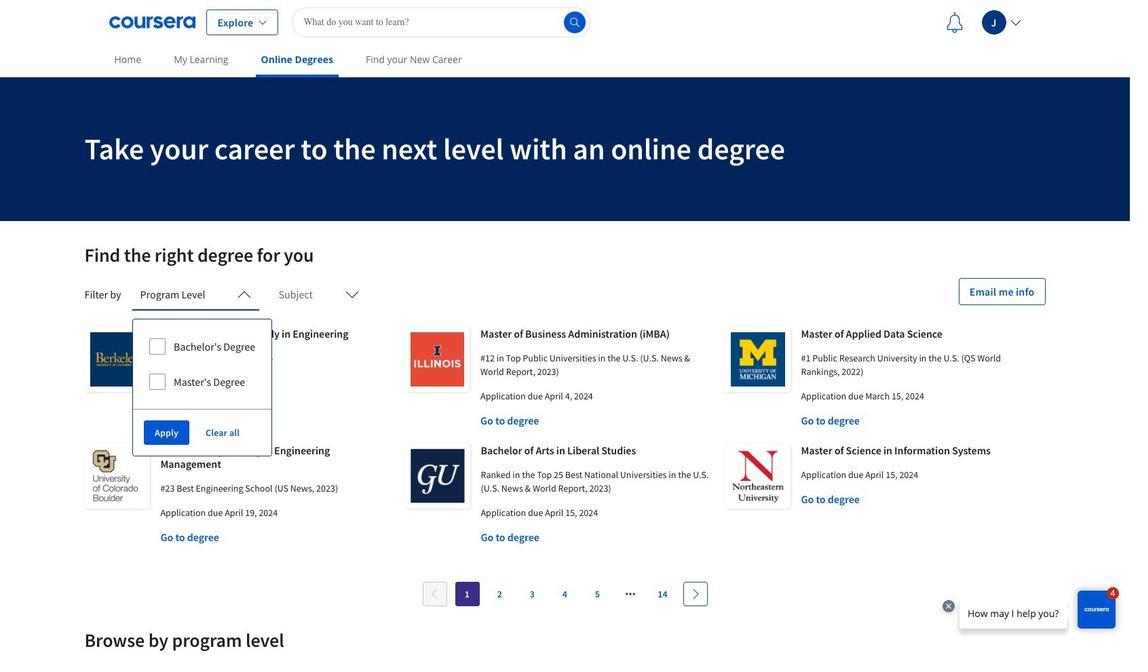 Task type: vqa. For each thing, say whether or not it's contained in the screenshot.
of inside the 75% OF CERTIFICATE GRADUATES REPORT POSITIVE CAREER OUTCOME
no



Task type: describe. For each thing, give the bounding box(es) containing it.
northeastern university image
[[725, 444, 791, 509]]

georgetown university image
[[405, 444, 470, 509]]

go to next page image
[[690, 589, 701, 600]]

actions toolbar
[[133, 409, 272, 456]]



Task type: locate. For each thing, give the bounding box(es) containing it.
university of illinois at urbana-champaign image
[[405, 327, 470, 392]]

university of colorado boulder image
[[85, 444, 150, 509]]

coursera image
[[109, 11, 195, 33]]

None search field
[[292, 7, 591, 37]]

university of michigan image
[[725, 327, 791, 392]]

options list list box
[[133, 320, 272, 409]]

university of california, berkeley image
[[85, 327, 150, 392]]



